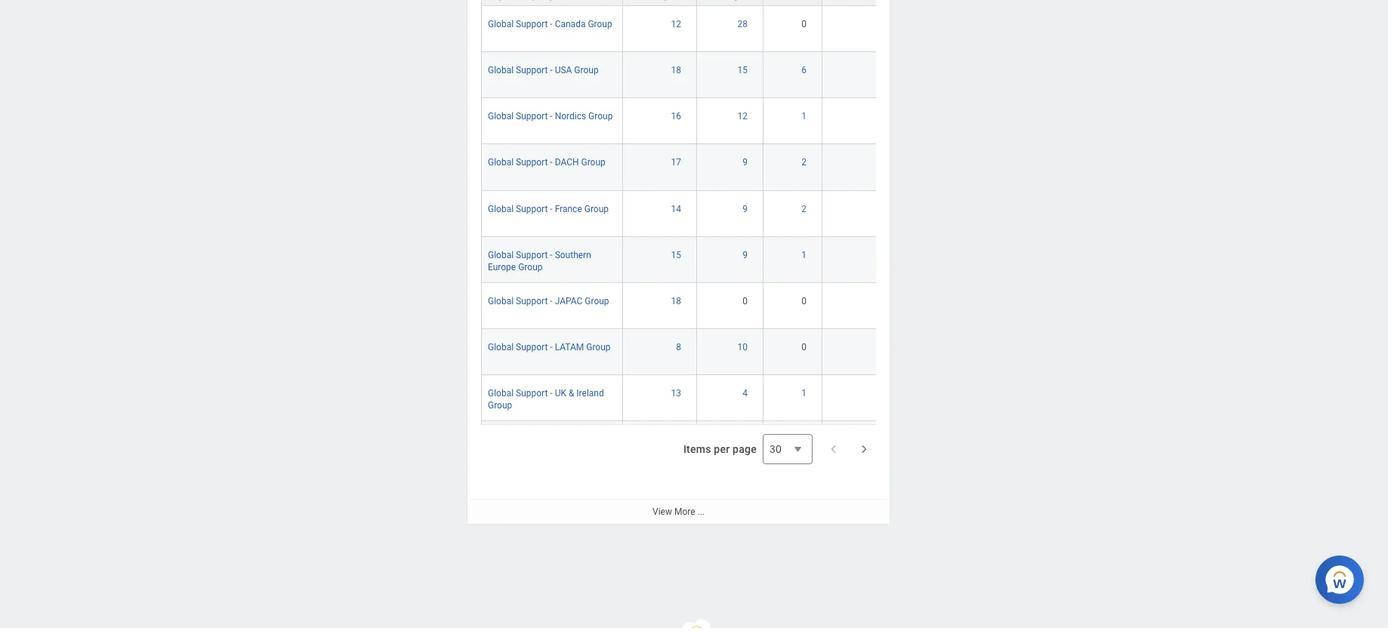 Task type: describe. For each thing, give the bounding box(es) containing it.
enrollments image for global support - latam group
[[829, 342, 905, 354]]

items per page element
[[682, 425, 813, 474]]

8 button
[[676, 342, 684, 354]]

2 button for 14
[[802, 203, 809, 215]]

- for france
[[550, 204, 553, 214]]

group for dach
[[581, 157, 606, 168]]

items per page
[[684, 443, 757, 456]]

southern
[[555, 250, 591, 260]]

france
[[555, 204, 582, 214]]

enrollments image for global support - dach group
[[829, 157, 905, 169]]

9 button for 15
[[743, 249, 750, 261]]

global support - nordics group
[[488, 111, 613, 122]]

global support - usa group
[[488, 65, 599, 76]]

0 for 28
[[802, 19, 807, 29]]

row containing global support - japac group
[[481, 283, 912, 329]]

row containing global support - uk & ireland group
[[481, 376, 912, 422]]

per
[[714, 443, 730, 456]]

1 horizontal spatial 15 button
[[738, 64, 750, 76]]

group for canada
[[588, 19, 613, 29]]

support for uk
[[516, 389, 548, 399]]

0 button for 10
[[802, 342, 809, 354]]

enrollments image for global support - japac group
[[829, 295, 905, 308]]

1 column header from the left
[[481, 0, 623, 7]]

- for canada
[[550, 19, 553, 29]]

global for global support - canada group
[[488, 19, 514, 29]]

9 button for 14
[[743, 203, 750, 215]]

global support - usa group link
[[488, 62, 599, 76]]

2 for 17
[[802, 157, 807, 168]]

3 column header from the left
[[697, 0, 764, 7]]

10
[[738, 342, 748, 353]]

global support - canada group
[[488, 19, 613, 29]]

global support - france group link
[[488, 201, 609, 214]]

13
[[671, 389, 682, 399]]

8
[[676, 342, 682, 353]]

global for global support - usa group
[[488, 65, 514, 76]]

support for latam
[[516, 342, 548, 353]]

0 horizontal spatial 12 button
[[671, 18, 684, 30]]

global for global support - japac group
[[488, 296, 514, 307]]

support for southern
[[516, 250, 548, 260]]

1 vertical spatial 12
[[738, 111, 748, 122]]

0 vertical spatial 15
[[738, 65, 748, 76]]

11 row from the top
[[481, 422, 912, 468]]

enrollments image for global support - nordics group
[[829, 111, 905, 123]]

2 cell from the left
[[623, 422, 697, 468]]

global support - nordics group link
[[488, 108, 613, 122]]

16
[[671, 111, 682, 122]]

9 button for 17
[[743, 157, 750, 169]]

support for usa
[[516, 65, 548, 76]]

1 button for 4
[[802, 388, 809, 400]]

0 for 0
[[802, 296, 807, 307]]

page
[[733, 443, 757, 456]]

enrollments image for global support - france group
[[829, 203, 905, 215]]

global for global support - uk & ireland group
[[488, 389, 514, 399]]

global for global support - dach group
[[488, 157, 514, 168]]

- for uk
[[550, 389, 553, 399]]

row containing global support - france group
[[481, 191, 912, 237]]

enrollments image for global support - usa group
[[829, 64, 905, 76]]

18 for 15
[[671, 65, 682, 76]]

worker learning enrollments element
[[468, 0, 912, 629]]

enrollments image for global support - canada group
[[829, 18, 905, 30]]

group for latam
[[587, 342, 611, 353]]

global support - japac group
[[488, 296, 609, 307]]

&
[[569, 389, 575, 399]]

4 column header from the left
[[764, 0, 823, 7]]

row containing global support - usa group
[[481, 52, 912, 98]]

0 for 10
[[802, 342, 807, 353]]

6 button
[[802, 64, 809, 76]]

1 button for 9
[[802, 249, 809, 261]]

global support - latam group
[[488, 342, 611, 353]]

row containing global support - latam group
[[481, 329, 912, 376]]

global support - southern europe group link
[[488, 247, 591, 273]]

uk
[[555, 389, 567, 399]]

group for japac
[[585, 296, 609, 307]]

group inside global support - uk & ireland group
[[488, 401, 513, 411]]

global for global support - southern europe group
[[488, 250, 514, 260]]

13 button
[[671, 388, 684, 400]]

group for france
[[585, 204, 609, 214]]

latam
[[555, 342, 584, 353]]

group for nordics
[[589, 111, 613, 122]]

chevron right small image
[[857, 442, 872, 457]]

global for global support - nordics group
[[488, 111, 514, 122]]

2 for 14
[[802, 204, 807, 214]]

support for france
[[516, 204, 548, 214]]

global support - uk & ireland group link
[[488, 386, 604, 411]]

group inside global support - southern europe group
[[518, 262, 543, 273]]



Task type: vqa. For each thing, say whether or not it's contained in the screenshot.


Task type: locate. For each thing, give the bounding box(es) containing it.
2 global from the top
[[488, 65, 514, 76]]

group inside global support - canada group 'link'
[[588, 19, 613, 29]]

global
[[488, 19, 514, 29], [488, 65, 514, 76], [488, 111, 514, 122], [488, 157, 514, 168], [488, 204, 514, 214], [488, 250, 514, 260], [488, 296, 514, 307], [488, 342, 514, 353], [488, 389, 514, 399]]

28
[[738, 19, 748, 29]]

18 up 8
[[671, 296, 682, 307]]

- left usa
[[550, 65, 553, 76]]

3 enrollments image from the top
[[829, 111, 905, 123]]

column header
[[481, 0, 623, 7], [623, 0, 697, 7], [697, 0, 764, 7], [764, 0, 823, 7]]

global support - dach group
[[488, 157, 606, 168]]

support inside 'link'
[[516, 19, 548, 29]]

- inside global support - latam group link
[[550, 342, 553, 353]]

1 vertical spatial 1 button
[[802, 249, 809, 261]]

1 2 button from the top
[[802, 157, 809, 169]]

0 vertical spatial 18 button
[[671, 64, 684, 76]]

1 vertical spatial 9 button
[[743, 203, 750, 215]]

- inside global support - usa group link
[[550, 65, 553, 76]]

6 row from the top
[[481, 191, 912, 237]]

2 9 from the top
[[743, 204, 748, 214]]

18 button
[[671, 64, 684, 76], [671, 295, 684, 308]]

support inside global support - uk & ireland group
[[516, 389, 548, 399]]

12 button right 16 button
[[738, 111, 750, 123]]

10 button
[[738, 342, 750, 354]]

- inside global support - canada group 'link'
[[550, 19, 553, 29]]

- left canada in the top of the page
[[550, 19, 553, 29]]

canada
[[555, 19, 586, 29]]

9 row from the top
[[481, 329, 912, 376]]

- for japac
[[550, 296, 553, 307]]

group inside global support - usa group link
[[574, 65, 599, 76]]

2 column header from the left
[[623, 0, 697, 7]]

support left dach
[[516, 157, 548, 168]]

- inside 'global support - france group' link
[[550, 204, 553, 214]]

1 for 9
[[802, 250, 807, 260]]

15 down 28 button
[[738, 65, 748, 76]]

2 1 button from the top
[[802, 249, 809, 261]]

global support - latam group link
[[488, 339, 611, 353]]

support left canada in the top of the page
[[516, 19, 548, 29]]

4 cell from the left
[[764, 422, 823, 468]]

2 1 from the top
[[802, 250, 807, 260]]

1 button for 12
[[802, 111, 809, 123]]

1 vertical spatial 12 button
[[738, 111, 750, 123]]

1 18 from the top
[[671, 65, 682, 76]]

2 vertical spatial 9
[[743, 250, 748, 260]]

4
[[743, 389, 748, 399]]

2 button
[[802, 157, 809, 169], [802, 203, 809, 215]]

support for canada
[[516, 19, 548, 29]]

enrollments image for global support - southern europe group
[[829, 249, 905, 261]]

global for global support - france group
[[488, 204, 514, 214]]

- inside global support - nordics group link
[[550, 111, 553, 122]]

support
[[516, 19, 548, 29], [516, 65, 548, 76], [516, 111, 548, 122], [516, 157, 548, 168], [516, 204, 548, 214], [516, 250, 548, 260], [516, 296, 548, 307], [516, 342, 548, 353], [516, 389, 548, 399]]

9 - from the top
[[550, 389, 553, 399]]

usa
[[555, 65, 572, 76]]

1 9 button from the top
[[743, 157, 750, 169]]

support inside global support - southern europe group
[[516, 250, 548, 260]]

28 button
[[738, 18, 750, 30]]

14 button
[[671, 203, 684, 215]]

- for nordics
[[550, 111, 553, 122]]

5 row from the top
[[481, 145, 912, 191]]

2 button for 17
[[802, 157, 809, 169]]

1 vertical spatial 1
[[802, 250, 807, 260]]

cell
[[481, 422, 623, 468], [623, 422, 697, 468], [697, 422, 764, 468], [764, 422, 823, 468], [823, 422, 912, 468]]

17 button
[[671, 157, 684, 169]]

- inside global support - dach group link
[[550, 157, 553, 168]]

0
[[802, 19, 807, 29], [743, 296, 748, 307], [802, 296, 807, 307], [802, 342, 807, 353]]

1 vertical spatial 18
[[671, 296, 682, 307]]

global support - france group
[[488, 204, 609, 214]]

support for dach
[[516, 157, 548, 168]]

3 row from the top
[[481, 52, 912, 98]]

0 vertical spatial 18
[[671, 65, 682, 76]]

group inside global support - nordics group link
[[589, 111, 613, 122]]

-
[[550, 19, 553, 29], [550, 65, 553, 76], [550, 111, 553, 122], [550, 157, 553, 168], [550, 204, 553, 214], [550, 250, 553, 260], [550, 296, 553, 307], [550, 342, 553, 353], [550, 389, 553, 399]]

4 - from the top
[[550, 157, 553, 168]]

2 2 from the top
[[802, 204, 807, 214]]

0 vertical spatial 1 button
[[802, 111, 809, 123]]

1 horizontal spatial 15
[[738, 65, 748, 76]]

2 vertical spatial 1 button
[[802, 388, 809, 400]]

2 2 button from the top
[[802, 203, 809, 215]]

global inside global support - uk & ireland group
[[488, 389, 514, 399]]

1 9 from the top
[[743, 157, 748, 168]]

enrollments image
[[829, 18, 905, 30], [829, 64, 905, 76], [829, 111, 905, 123], [829, 157, 905, 169], [829, 203, 905, 215], [829, 249, 905, 261], [829, 295, 905, 308], [829, 342, 905, 354], [829, 388, 905, 400]]

- left uk
[[550, 389, 553, 399]]

2 row from the top
[[481, 6, 912, 52]]

1 vertical spatial 2 button
[[802, 203, 809, 215]]

9 for 15
[[743, 250, 748, 260]]

0 vertical spatial 9
[[743, 157, 748, 168]]

6
[[802, 65, 807, 76]]

- inside global support - japac group link
[[550, 296, 553, 307]]

1 enrollments image from the top
[[829, 18, 905, 30]]

- left japac
[[550, 296, 553, 307]]

15 button down 28 button
[[738, 64, 750, 76]]

1 2 from the top
[[802, 157, 807, 168]]

group inside 'global support - france group' link
[[585, 204, 609, 214]]

0 vertical spatial 1
[[802, 111, 807, 122]]

1 support from the top
[[516, 19, 548, 29]]

ireland
[[577, 389, 604, 399]]

5 - from the top
[[550, 204, 553, 214]]

5 cell from the left
[[823, 422, 912, 468]]

1 18 button from the top
[[671, 64, 684, 76]]

7 - from the top
[[550, 296, 553, 307]]

- left southern
[[550, 250, 553, 260]]

12 button left 28
[[671, 18, 684, 30]]

- for usa
[[550, 65, 553, 76]]

3 - from the top
[[550, 111, 553, 122]]

europe
[[488, 262, 516, 273]]

support up europe
[[516, 250, 548, 260]]

1 horizontal spatial 12 button
[[738, 111, 750, 123]]

0 vertical spatial 15 button
[[738, 64, 750, 76]]

row containing global support - canada group
[[481, 6, 912, 52]]

8 enrollments image from the top
[[829, 342, 905, 354]]

4 enrollments image from the top
[[829, 157, 905, 169]]

5 support from the top
[[516, 204, 548, 214]]

0 horizontal spatial 12
[[671, 19, 682, 29]]

0 horizontal spatial 15 button
[[671, 249, 684, 261]]

support left latam
[[516, 342, 548, 353]]

4 row from the top
[[481, 98, 912, 145]]

global inside 'link'
[[488, 19, 514, 29]]

0 vertical spatial 12 button
[[671, 18, 684, 30]]

1 global from the top
[[488, 19, 514, 29]]

dach
[[555, 157, 579, 168]]

7 row from the top
[[481, 237, 912, 283]]

2 support from the top
[[516, 65, 548, 76]]

support left uk
[[516, 389, 548, 399]]

1 vertical spatial 15
[[671, 250, 682, 260]]

15 button
[[738, 64, 750, 76], [671, 249, 684, 261]]

3 global from the top
[[488, 111, 514, 122]]

support left france
[[516, 204, 548, 214]]

1 for 4
[[802, 389, 807, 399]]

12 right 16 button
[[738, 111, 748, 122]]

0 vertical spatial 9 button
[[743, 157, 750, 169]]

2 vertical spatial 1
[[802, 389, 807, 399]]

global support - southern europe group
[[488, 250, 591, 273]]

18
[[671, 65, 682, 76], [671, 296, 682, 307]]

japac
[[555, 296, 583, 307]]

1 for 12
[[802, 111, 807, 122]]

15 button down 14 button
[[671, 249, 684, 261]]

global for global support - latam group
[[488, 342, 514, 353]]

global inside global support - southern europe group
[[488, 250, 514, 260]]

view more ...
[[653, 507, 705, 518]]

support left japac
[[516, 296, 548, 307]]

6 enrollments image from the top
[[829, 249, 905, 261]]

0 vertical spatial 2 button
[[802, 157, 809, 169]]

enrollments image for global support - uk & ireland group
[[829, 388, 905, 400]]

12 left 28
[[671, 19, 682, 29]]

4 support from the top
[[516, 157, 548, 168]]

0 vertical spatial 2
[[802, 157, 807, 168]]

6 - from the top
[[550, 250, 553, 260]]

12 button
[[671, 18, 684, 30], [738, 111, 750, 123]]

1 row from the top
[[481, 0, 912, 7]]

3 1 from the top
[[802, 389, 807, 399]]

group
[[588, 19, 613, 29], [574, 65, 599, 76], [589, 111, 613, 122], [581, 157, 606, 168], [585, 204, 609, 214], [518, 262, 543, 273], [585, 296, 609, 307], [587, 342, 611, 353], [488, 401, 513, 411]]

0 button for 0
[[802, 295, 809, 308]]

view more ... link
[[468, 499, 890, 524]]

group for usa
[[574, 65, 599, 76]]

18 button up the 16
[[671, 64, 684, 76]]

2 18 button from the top
[[671, 295, 684, 308]]

9 button
[[743, 157, 750, 169], [743, 203, 750, 215], [743, 249, 750, 261]]

9 for 14
[[743, 204, 748, 214]]

2 9 button from the top
[[743, 203, 750, 215]]

1 vertical spatial 2
[[802, 204, 807, 214]]

3 1 button from the top
[[802, 388, 809, 400]]

- left latam
[[550, 342, 553, 353]]

1 vertical spatial 9
[[743, 204, 748, 214]]

0 vertical spatial 12
[[671, 19, 682, 29]]

8 row from the top
[[481, 283, 912, 329]]

3 support from the top
[[516, 111, 548, 122]]

- left dach
[[550, 157, 553, 168]]

18 for 0
[[671, 296, 682, 307]]

view
[[653, 507, 672, 518]]

1 vertical spatial 18 button
[[671, 295, 684, 308]]

7 global from the top
[[488, 296, 514, 307]]

6 support from the top
[[516, 250, 548, 260]]

15
[[738, 65, 748, 76], [671, 250, 682, 260]]

7 support from the top
[[516, 296, 548, 307]]

1 - from the top
[[550, 19, 553, 29]]

0 button
[[802, 18, 809, 30], [743, 295, 750, 308], [802, 295, 809, 308], [802, 342, 809, 354]]

group inside global support - latam group link
[[587, 342, 611, 353]]

14
[[671, 204, 682, 214]]

1 horizontal spatial 12
[[738, 111, 748, 122]]

9 support from the top
[[516, 389, 548, 399]]

global support - japac group link
[[488, 293, 609, 307]]

4 button
[[743, 388, 750, 400]]

support for japac
[[516, 296, 548, 307]]

3 9 button from the top
[[743, 249, 750, 261]]

17
[[671, 157, 682, 168]]

- inside global support - southern europe group
[[550, 250, 553, 260]]

1 1 from the top
[[802, 111, 807, 122]]

3 cell from the left
[[697, 422, 764, 468]]

18 up the 16
[[671, 65, 682, 76]]

5 enrollments image from the top
[[829, 203, 905, 215]]

group inside global support - japac group link
[[585, 296, 609, 307]]

support left usa
[[516, 65, 548, 76]]

row
[[481, 0, 912, 7], [481, 6, 912, 52], [481, 52, 912, 98], [481, 98, 912, 145], [481, 145, 912, 191], [481, 191, 912, 237], [481, 237, 912, 283], [481, 283, 912, 329], [481, 329, 912, 376], [481, 376, 912, 422], [481, 422, 912, 468]]

7 enrollments image from the top
[[829, 295, 905, 308]]

global support - dach group link
[[488, 154, 606, 168]]

more
[[675, 507, 696, 518]]

- for dach
[[550, 157, 553, 168]]

1 vertical spatial 15 button
[[671, 249, 684, 261]]

1 button
[[802, 111, 809, 123], [802, 249, 809, 261], [802, 388, 809, 400]]

items
[[684, 443, 711, 456]]

6 global from the top
[[488, 250, 514, 260]]

support left nordics
[[516, 111, 548, 122]]

global support - canada group link
[[488, 16, 613, 29]]

row containing global support - southern europe group
[[481, 237, 912, 283]]

8 support from the top
[[516, 342, 548, 353]]

9
[[743, 157, 748, 168], [743, 204, 748, 214], [743, 250, 748, 260]]

nordics
[[555, 111, 586, 122]]

0 button for 28
[[802, 18, 809, 30]]

- left nordics
[[550, 111, 553, 122]]

row containing global support - dach group
[[481, 145, 912, 191]]

10 row from the top
[[481, 376, 912, 422]]

9 for 17
[[743, 157, 748, 168]]

chevron left small image
[[827, 442, 842, 457]]

- inside global support - uk & ireland group
[[550, 389, 553, 399]]

18 button for 0
[[671, 295, 684, 308]]

4 global from the top
[[488, 157, 514, 168]]

group inside global support - dach group link
[[581, 157, 606, 168]]

2 - from the top
[[550, 65, 553, 76]]

18 button for 15
[[671, 64, 684, 76]]

8 - from the top
[[550, 342, 553, 353]]

8 global from the top
[[488, 342, 514, 353]]

3 9 from the top
[[743, 250, 748, 260]]

2 vertical spatial 9 button
[[743, 249, 750, 261]]

12
[[671, 19, 682, 29], [738, 111, 748, 122]]

1
[[802, 111, 807, 122], [802, 250, 807, 260], [802, 389, 807, 399]]

row containing global support - nordics group
[[481, 98, 912, 145]]

1 1 button from the top
[[802, 111, 809, 123]]

9 global from the top
[[488, 389, 514, 399]]

2
[[802, 157, 807, 168], [802, 204, 807, 214]]

- left france
[[550, 204, 553, 214]]

1 cell from the left
[[481, 422, 623, 468]]

5 global from the top
[[488, 204, 514, 214]]

- for latam
[[550, 342, 553, 353]]

15 down 14 button
[[671, 250, 682, 260]]

...
[[698, 507, 705, 518]]

0 horizontal spatial 15
[[671, 250, 682, 260]]

2 enrollments image from the top
[[829, 64, 905, 76]]

2 18 from the top
[[671, 296, 682, 307]]

support for nordics
[[516, 111, 548, 122]]

- for southern
[[550, 250, 553, 260]]

9 enrollments image from the top
[[829, 388, 905, 400]]

16 button
[[671, 111, 684, 123]]

18 button up 8
[[671, 295, 684, 308]]

global support - uk & ireland group
[[488, 389, 604, 411]]



